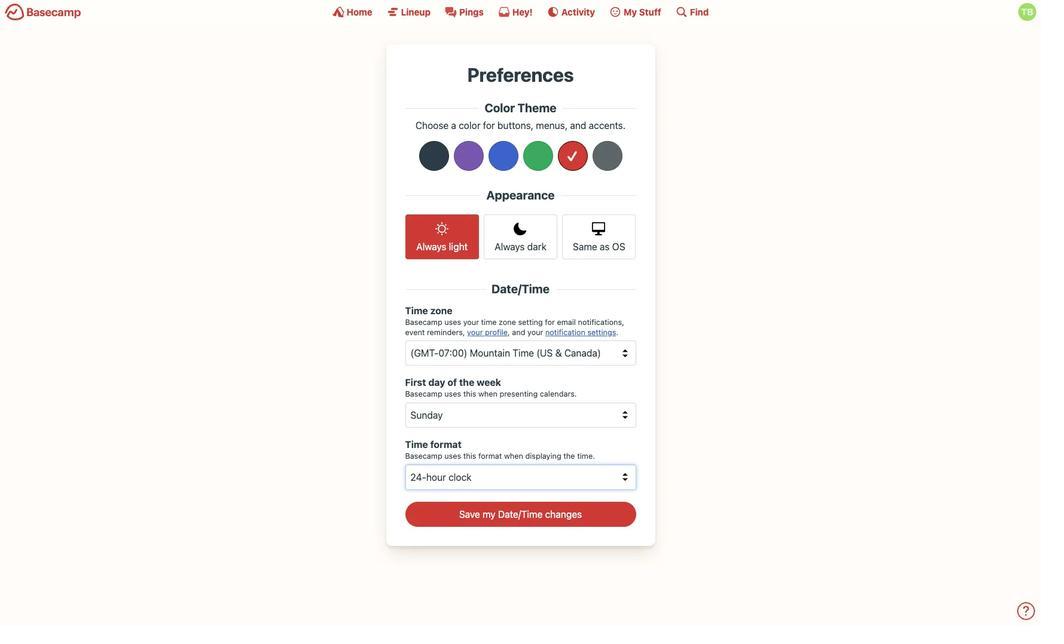 Task type: vqa. For each thing, say whether or not it's contained in the screenshot.
Brainstorm on
no



Task type: locate. For each thing, give the bounding box(es) containing it.
my stuff
[[624, 6, 662, 17]]

1 vertical spatial when
[[504, 452, 523, 461]]

0 horizontal spatial the
[[459, 378, 475, 388]]

your profile link
[[467, 328, 508, 337]]

activity
[[562, 6, 595, 17]]

displaying
[[525, 452, 562, 461]]

1 vertical spatial uses
[[445, 390, 461, 399]]

uses
[[445, 318, 461, 327], [445, 390, 461, 399], [445, 452, 461, 461]]

and
[[570, 120, 587, 131], [512, 328, 526, 337]]

when down week
[[479, 390, 498, 399]]

1 horizontal spatial and
[[570, 120, 587, 131]]

1 vertical spatial time
[[405, 440, 428, 450]]

the left time.
[[564, 452, 575, 461]]

3 uses from the top
[[445, 452, 461, 461]]

0 vertical spatial this
[[463, 390, 476, 399]]

1 vertical spatial basecamp
[[405, 390, 442, 399]]

1 horizontal spatial when
[[504, 452, 523, 461]]

0 vertical spatial time
[[405, 306, 428, 317]]

for
[[483, 120, 495, 131], [545, 318, 555, 327]]

0 vertical spatial uses
[[445, 318, 461, 327]]

the inside first day of the week basecamp uses this when presenting calendars.
[[459, 378, 475, 388]]

when left displaying
[[504, 452, 523, 461]]

for up 'your profile ,             and your notification settings .'
[[545, 318, 555, 327]]

2 time from the top
[[405, 440, 428, 450]]

date/time
[[492, 282, 550, 296]]

lineup link
[[387, 6, 431, 18]]

same
[[573, 242, 598, 253]]

1 vertical spatial the
[[564, 452, 575, 461]]

1 horizontal spatial the
[[564, 452, 575, 461]]

your profile ,             and your notification settings .
[[467, 328, 619, 337]]

zone up ,
[[499, 318, 516, 327]]

1 basecamp from the top
[[405, 318, 442, 327]]

and right menus,
[[570, 120, 587, 131]]

a
[[451, 120, 456, 131]]

my stuff button
[[610, 6, 662, 18]]

0 horizontal spatial when
[[479, 390, 498, 399]]

stuff
[[639, 6, 662, 17]]

this
[[463, 390, 476, 399], [463, 452, 476, 461]]

uses inside the time format basecamp uses this format when displaying the time.
[[445, 452, 461, 461]]

1 this from the top
[[463, 390, 476, 399]]

2 basecamp from the top
[[405, 390, 442, 399]]

choose
[[416, 120, 449, 131]]

None submit
[[405, 502, 636, 527]]

always
[[416, 242, 447, 253], [495, 242, 525, 253]]

switch accounts image
[[5, 3, 81, 22]]

time inside the time format basecamp uses this format when displaying the time.
[[405, 440, 428, 450]]

appearance
[[487, 189, 555, 202]]

always left dark
[[495, 242, 525, 253]]

2 always from the left
[[495, 242, 525, 253]]

basecamp inside first day of the week basecamp uses this when presenting calendars.
[[405, 390, 442, 399]]

find button
[[676, 6, 709, 18]]

1 horizontal spatial for
[[545, 318, 555, 327]]

accents.
[[589, 120, 626, 131]]

always light button
[[405, 215, 479, 260]]

my
[[624, 6, 637, 17]]

2 this from the top
[[463, 452, 476, 461]]

light
[[449, 242, 468, 253]]

0 vertical spatial and
[[570, 120, 587, 131]]

,
[[508, 328, 510, 337]]

1 vertical spatial for
[[545, 318, 555, 327]]

color
[[459, 120, 481, 131]]

hey!
[[513, 6, 533, 17]]

always left light
[[416, 242, 447, 253]]

your inside basecamp uses your time zone setting for email notifications, event reminders,
[[463, 318, 479, 327]]

2 vertical spatial uses
[[445, 452, 461, 461]]

1 time from the top
[[405, 306, 428, 317]]

first day of the week basecamp uses this when presenting calendars.
[[405, 378, 577, 399]]

the right of
[[459, 378, 475, 388]]

1 horizontal spatial format
[[479, 452, 502, 461]]

0 horizontal spatial and
[[512, 328, 526, 337]]

format
[[430, 440, 462, 450], [479, 452, 502, 461]]

when
[[479, 390, 498, 399], [504, 452, 523, 461]]

1 always from the left
[[416, 242, 447, 253]]

time zone
[[405, 306, 453, 317]]

1 vertical spatial zone
[[499, 318, 516, 327]]

1 horizontal spatial zone
[[499, 318, 516, 327]]

home
[[347, 6, 372, 17]]

your down time
[[467, 328, 483, 337]]

pings button
[[445, 6, 484, 18]]

menus,
[[536, 120, 568, 131]]

0 vertical spatial basecamp
[[405, 318, 442, 327]]

zone up reminders,
[[430, 306, 453, 317]]

day
[[428, 378, 445, 388]]

3 basecamp from the top
[[405, 452, 442, 461]]

time
[[481, 318, 497, 327]]

1 uses from the top
[[445, 318, 461, 327]]

2 vertical spatial basecamp
[[405, 452, 442, 461]]

time for time format basecamp uses this format when displaying the time.
[[405, 440, 428, 450]]

1 horizontal spatial always
[[495, 242, 525, 253]]

basecamp uses your time zone setting for email notifications, event reminders,
[[405, 318, 624, 337]]

when inside the time format basecamp uses this format when displaying the time.
[[504, 452, 523, 461]]

1 vertical spatial format
[[479, 452, 502, 461]]

0 vertical spatial zone
[[430, 306, 453, 317]]

always for always light
[[416, 242, 447, 253]]

1 vertical spatial this
[[463, 452, 476, 461]]

0 vertical spatial when
[[479, 390, 498, 399]]

and right ,
[[512, 328, 526, 337]]

your
[[463, 318, 479, 327], [467, 328, 483, 337], [528, 328, 543, 337]]

event
[[405, 328, 425, 337]]

as
[[600, 242, 610, 253]]

basecamp inside basecamp uses your time zone setting for email notifications, event reminders,
[[405, 318, 442, 327]]

email
[[557, 318, 576, 327]]

0 horizontal spatial for
[[483, 120, 495, 131]]

0 horizontal spatial zone
[[430, 306, 453, 317]]

0 vertical spatial for
[[483, 120, 495, 131]]

buttons,
[[498, 120, 534, 131]]

for right color
[[483, 120, 495, 131]]

0 horizontal spatial always
[[416, 242, 447, 253]]

time
[[405, 306, 428, 317], [405, 440, 428, 450]]

of
[[448, 378, 457, 388]]

0 vertical spatial the
[[459, 378, 475, 388]]

your left time
[[463, 318, 479, 327]]

this inside the time format basecamp uses this format when displaying the time.
[[463, 452, 476, 461]]

2 uses from the top
[[445, 390, 461, 399]]

basecamp
[[405, 318, 442, 327], [405, 390, 442, 399], [405, 452, 442, 461]]

zone
[[430, 306, 453, 317], [499, 318, 516, 327]]

same as os
[[573, 242, 626, 253]]

preferences
[[468, 63, 574, 86]]

the
[[459, 378, 475, 388], [564, 452, 575, 461]]

0 horizontal spatial format
[[430, 440, 462, 450]]



Task type: describe. For each thing, give the bounding box(es) containing it.
zone inside basecamp uses your time zone setting for email notifications, event reminders,
[[499, 318, 516, 327]]

this inside first day of the week basecamp uses this when presenting calendars.
[[463, 390, 476, 399]]

setting
[[518, 318, 543, 327]]

tim burton image
[[1019, 3, 1037, 21]]

color theme choose a color for buttons, menus, and accents.
[[416, 101, 626, 131]]

always light
[[416, 242, 468, 253]]

week
[[477, 378, 501, 388]]

first
[[405, 378, 426, 388]]

for inside color theme choose a color for buttons, menus, and accents.
[[483, 120, 495, 131]]

time.
[[577, 452, 595, 461]]

pings
[[459, 6, 484, 17]]

basecamp inside the time format basecamp uses this format when displaying the time.
[[405, 452, 442, 461]]

profile
[[485, 328, 508, 337]]

find
[[690, 6, 709, 17]]

for inside basecamp uses your time zone setting for email notifications, event reminders,
[[545, 318, 555, 327]]

same as os button
[[562, 215, 636, 260]]

presenting
[[500, 390, 538, 399]]

time for time zone
[[405, 306, 428, 317]]

color
[[485, 101, 515, 115]]

calendars.
[[540, 390, 577, 399]]

time format basecamp uses this format when displaying the time.
[[405, 440, 595, 461]]

.
[[616, 328, 619, 337]]

home link
[[332, 6, 372, 18]]

the inside the time format basecamp uses this format when displaying the time.
[[564, 452, 575, 461]]

activity link
[[547, 6, 595, 18]]

lineup
[[401, 6, 431, 17]]

hey! button
[[498, 6, 533, 18]]

always dark
[[495, 242, 547, 253]]

0 vertical spatial format
[[430, 440, 462, 450]]

always dark button
[[484, 215, 558, 260]]

your down setting
[[528, 328, 543, 337]]

and inside color theme choose a color for buttons, menus, and accents.
[[570, 120, 587, 131]]

uses inside basecamp uses your time zone setting for email notifications, event reminders,
[[445, 318, 461, 327]]

notification settings link
[[546, 328, 616, 337]]

reminders,
[[427, 328, 465, 337]]

when inside first day of the week basecamp uses this when presenting calendars.
[[479, 390, 498, 399]]

theme
[[518, 101, 557, 115]]

main element
[[0, 0, 1041, 23]]

1 vertical spatial and
[[512, 328, 526, 337]]

uses inside first day of the week basecamp uses this when presenting calendars.
[[445, 390, 461, 399]]

notification
[[546, 328, 586, 337]]

os
[[612, 242, 626, 253]]

dark
[[527, 242, 547, 253]]

notifications,
[[578, 318, 624, 327]]

always for always dark
[[495, 242, 525, 253]]

settings
[[588, 328, 616, 337]]



